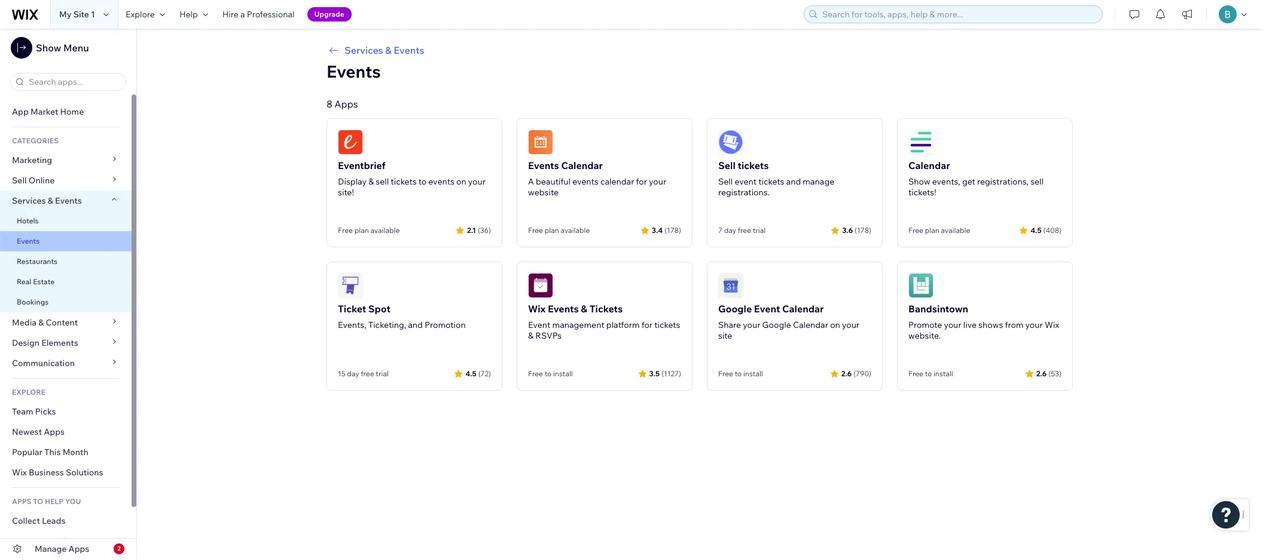 Task type: describe. For each thing, give the bounding box(es) containing it.
tickets inside eventbrief display & sell tickets to events on your site!
[[391, 176, 417, 187]]

0 vertical spatial google
[[718, 303, 752, 315]]

4.5 (72)
[[466, 369, 491, 378]]

from
[[1005, 320, 1024, 331]]

communication link
[[0, 354, 132, 374]]

help button
[[172, 0, 215, 29]]

eventbrief display & sell tickets to events on your site!
[[338, 160, 486, 198]]

categories
[[12, 136, 59, 145]]

you
[[65, 498, 81, 507]]

2.6 for calendar
[[841, 369, 852, 378]]

promotion
[[425, 320, 466, 331]]

site
[[73, 9, 89, 20]]

management
[[552, 320, 605, 331]]

sell tickets logo image
[[718, 130, 744, 155]]

manage apps
[[35, 544, 89, 555]]

on for eventbrief
[[456, 176, 466, 187]]

team
[[12, 407, 33, 418]]

show inside calendar show events, get registrations, sell tickets!
[[909, 176, 931, 187]]

8 apps
[[327, 98, 358, 110]]

elements
[[41, 338, 78, 349]]

collect
[[12, 516, 40, 527]]

content
[[46, 318, 78, 328]]

upgrade button
[[307, 7, 352, 22]]

wix business solutions link
[[0, 463, 132, 483]]

manage
[[35, 544, 67, 555]]

apps
[[12, 498, 31, 507]]

media
[[12, 318, 36, 328]]

available for display
[[371, 226, 400, 235]]

(1127)
[[662, 369, 681, 378]]

4.5 for ticket spot
[[466, 369, 477, 378]]

leads
[[42, 516, 65, 527]]

newest apps link
[[0, 422, 132, 443]]

your up 2.6 (790)
[[842, 320, 860, 331]]

app
[[12, 106, 29, 117]]

services & events inside sidebar element
[[12, 196, 82, 206]]

(178) for events calendar
[[665, 226, 681, 235]]

events,
[[932, 176, 961, 187]]

to inside eventbrief display & sell tickets to events on your site!
[[419, 176, 427, 187]]

apps for manage apps
[[69, 544, 89, 555]]

events,
[[338, 320, 366, 331]]

4.5 (408)
[[1031, 226, 1062, 235]]

plan for show
[[925, 226, 940, 235]]

site
[[718, 331, 732, 342]]

4.5 for calendar
[[1031, 226, 1042, 235]]

a
[[528, 176, 534, 187]]

events inside events calendar a beautiful events calendar for your website
[[528, 160, 559, 172]]

7 day free trial
[[718, 226, 766, 235]]

free plan available for calendar
[[528, 226, 590, 235]]

restaurants link
[[0, 252, 132, 272]]

events calendar logo image
[[528, 130, 553, 155]]

shows
[[979, 320, 1003, 331]]

Search apps... field
[[25, 74, 122, 90]]

on for google event calendar
[[830, 320, 840, 331]]

for inside events calendar a beautiful events calendar for your website
[[636, 176, 647, 187]]

3.6
[[842, 226, 853, 235]]

explore
[[12, 388, 45, 397]]

and inside ticket spot events, ticketing, and promotion
[[408, 320, 423, 331]]

professional
[[247, 9, 295, 20]]

business
[[29, 468, 64, 479]]

plan for calendar
[[545, 226, 559, 235]]

wix for solutions
[[12, 468, 27, 479]]

popular
[[12, 447, 42, 458]]

google event calendar share your google calendar on your site
[[718, 303, 860, 342]]

free for promote
[[909, 370, 924, 379]]

website.
[[909, 331, 941, 342]]

explore
[[126, 9, 155, 20]]

display
[[338, 176, 367, 187]]

design elements
[[12, 338, 78, 349]]

registrations.
[[718, 187, 770, 198]]

upgrade
[[314, 10, 344, 19]]

1
[[91, 9, 95, 20]]

(36)
[[478, 226, 491, 235]]

& inside eventbrief display & sell tickets to events on your site!
[[369, 176, 374, 187]]

bandsintown logo image
[[909, 273, 934, 298]]

collect leads link
[[0, 511, 132, 532]]

calendar logo image
[[909, 130, 934, 155]]

to for google event calendar
[[735, 370, 742, 379]]

communication
[[12, 358, 77, 369]]

promote
[[909, 320, 942, 331]]

8
[[327, 98, 332, 110]]

wix events & tickets logo image
[[528, 273, 553, 298]]

tickets!
[[909, 187, 937, 198]]

calendar inside events calendar a beautiful events calendar for your website
[[561, 160, 603, 172]]

apps to help you
[[12, 498, 81, 507]]

bookings link
[[0, 293, 132, 313]]

sell tickets sell event tickets and manage registrations.
[[718, 160, 835, 198]]

design
[[12, 338, 40, 349]]

events inside "wix events & tickets event management platform for tickets & rsvps"
[[548, 303, 579, 315]]

tickets right event
[[759, 176, 784, 187]]

bandsintown promote your live shows from your wix website.
[[909, 303, 1059, 342]]

free for show
[[909, 226, 924, 235]]

sell left event
[[718, 176, 733, 187]]

to for wix events & tickets
[[545, 370, 552, 379]]

to
[[33, 498, 43, 507]]

show inside "button"
[[36, 42, 61, 54]]

estate
[[33, 278, 54, 287]]

and inside 'sell tickets sell event tickets and manage registrations.'
[[786, 176, 801, 187]]

website
[[528, 187, 559, 198]]

google event calendar logo image
[[718, 273, 744, 298]]

bookings
[[17, 298, 49, 307]]

media & content link
[[0, 313, 132, 333]]

real estate link
[[0, 272, 132, 293]]

sidebar element
[[0, 29, 137, 560]]

event inside google event calendar share your google calendar on your site
[[754, 303, 780, 315]]

events calendar a beautiful events calendar for your website
[[528, 160, 667, 198]]

my site 1
[[59, 9, 95, 20]]

free plan available for display
[[338, 226, 400, 235]]

collect leads
[[12, 516, 65, 527]]

sell inside calendar show events, get registrations, sell tickets!
[[1031, 176, 1044, 187]]

1 vertical spatial services & events link
[[0, 191, 132, 211]]

available for show
[[941, 226, 970, 235]]

calendar show events, get registrations, sell tickets!
[[909, 160, 1044, 198]]

calendar
[[600, 176, 634, 187]]

rsvps
[[535, 331, 562, 342]]

free for calendar
[[528, 226, 543, 235]]

trial for ticket spot
[[376, 370, 389, 379]]

live
[[963, 320, 977, 331]]

marketing
[[12, 155, 52, 166]]

free for tickets
[[738, 226, 751, 235]]

(408)
[[1044, 226, 1062, 235]]

2.6 (790)
[[841, 369, 872, 378]]

3.4
[[652, 226, 663, 235]]



Task type: vqa. For each thing, say whether or not it's contained in the screenshot.
the left Apps
yes



Task type: locate. For each thing, give the bounding box(es) containing it.
1 horizontal spatial available
[[561, 226, 590, 235]]

(72)
[[478, 369, 491, 378]]

1 horizontal spatial events
[[573, 176, 599, 187]]

your inside eventbrief display & sell tickets to events on your site!
[[468, 176, 486, 187]]

sell down "eventbrief"
[[376, 176, 389, 187]]

free plan available down site!
[[338, 226, 400, 235]]

2 plan from the left
[[545, 226, 559, 235]]

trial right 7
[[753, 226, 766, 235]]

0 vertical spatial for
[[636, 176, 647, 187]]

2 (178) from the left
[[855, 226, 872, 235]]

3.5
[[649, 369, 660, 378]]

3 free to install from the left
[[909, 370, 953, 379]]

0 horizontal spatial free to install
[[528, 370, 573, 379]]

1 horizontal spatial 4.5
[[1031, 226, 1042, 235]]

1 vertical spatial show
[[909, 176, 931, 187]]

apps up this at the left bottom
[[44, 427, 65, 438]]

wix business solutions
[[12, 468, 103, 479]]

newest apps
[[12, 427, 65, 438]]

plan down tickets!
[[925, 226, 940, 235]]

(178) right 3.6
[[855, 226, 872, 235]]

1 horizontal spatial on
[[830, 320, 840, 331]]

on
[[456, 176, 466, 187], [830, 320, 840, 331]]

wix inside "wix events & tickets event management platform for tickets & rsvps"
[[528, 303, 546, 315]]

1 horizontal spatial and
[[786, 176, 801, 187]]

1 vertical spatial services & events
[[12, 196, 82, 206]]

share
[[718, 320, 741, 331]]

tickets up event
[[738, 160, 769, 172]]

your inside events calendar a beautiful events calendar for your website
[[649, 176, 667, 187]]

free to install for promote
[[909, 370, 953, 379]]

2 free to install from the left
[[718, 370, 763, 379]]

2 horizontal spatial wix
[[1045, 320, 1059, 331]]

media & content
[[12, 318, 78, 328]]

free down rsvps at the left bottom
[[528, 370, 543, 379]]

3 free plan available from the left
[[909, 226, 970, 235]]

free down tickets!
[[909, 226, 924, 235]]

0 horizontal spatial day
[[347, 370, 359, 379]]

show left events,
[[909, 176, 931, 187]]

services inside sidebar element
[[12, 196, 46, 206]]

app market home link
[[0, 102, 132, 122]]

2.1
[[467, 226, 476, 235]]

0 horizontal spatial services
[[12, 196, 46, 206]]

sell
[[718, 160, 736, 172], [12, 175, 27, 186], [718, 176, 733, 187]]

1 vertical spatial wix
[[1045, 320, 1059, 331]]

free for display
[[338, 226, 353, 235]]

1 horizontal spatial 2.6
[[1037, 369, 1047, 378]]

0 horizontal spatial on
[[456, 176, 466, 187]]

apps for newest apps
[[44, 427, 65, 438]]

event
[[735, 176, 757, 187]]

apps
[[335, 98, 358, 110], [44, 427, 65, 438], [69, 544, 89, 555]]

free down site
[[718, 370, 733, 379]]

free down site!
[[338, 226, 353, 235]]

1 (178) from the left
[[665, 226, 681, 235]]

events inside events calendar a beautiful events calendar for your website
[[573, 176, 599, 187]]

online
[[29, 175, 55, 186]]

team picks
[[12, 407, 56, 418]]

this
[[44, 447, 61, 458]]

for right calendar
[[636, 176, 647, 187]]

0 horizontal spatial event
[[528, 320, 551, 331]]

free right 7
[[738, 226, 751, 235]]

1 vertical spatial and
[[408, 320, 423, 331]]

available for calendar
[[561, 226, 590, 235]]

help
[[45, 498, 63, 507]]

free to install down website. at the bottom right of page
[[909, 370, 953, 379]]

apps for 8 apps
[[335, 98, 358, 110]]

1 horizontal spatial day
[[724, 226, 736, 235]]

on inside google event calendar share your google calendar on your site
[[830, 320, 840, 331]]

for
[[636, 176, 647, 187], [642, 320, 653, 331]]

0 horizontal spatial free plan available
[[338, 226, 400, 235]]

free
[[738, 226, 751, 235], [361, 370, 374, 379]]

2 horizontal spatial plan
[[925, 226, 940, 235]]

0 horizontal spatial sell
[[376, 176, 389, 187]]

free plan available down tickets!
[[909, 226, 970, 235]]

free to install down rsvps at the left bottom
[[528, 370, 573, 379]]

your up 2.1 (36)
[[468, 176, 486, 187]]

0 vertical spatial free
[[738, 226, 751, 235]]

your
[[468, 176, 486, 187], [649, 176, 667, 187], [743, 320, 761, 331], [842, 320, 860, 331], [944, 320, 962, 331], [1026, 320, 1043, 331]]

your left live
[[944, 320, 962, 331]]

(178) for sell tickets
[[855, 226, 872, 235]]

day right 15
[[347, 370, 359, 379]]

0 horizontal spatial install
[[553, 370, 573, 379]]

hire a professional link
[[215, 0, 302, 29]]

newest
[[12, 427, 42, 438]]

1 events from the left
[[428, 176, 455, 187]]

4.5
[[1031, 226, 1042, 235], [466, 369, 477, 378]]

15
[[338, 370, 346, 379]]

4.5 left (408)
[[1031, 226, 1042, 235]]

2 horizontal spatial install
[[934, 370, 953, 379]]

2.6 left (790)
[[841, 369, 852, 378]]

1 horizontal spatial (178)
[[855, 226, 872, 235]]

wix right from
[[1045, 320, 1059, 331]]

to for bandsintown
[[925, 370, 932, 379]]

3.6 (178)
[[842, 226, 872, 235]]

calendar inside calendar show events, get registrations, sell tickets!
[[909, 160, 950, 172]]

2 vertical spatial wix
[[12, 468, 27, 479]]

day for ticket
[[347, 370, 359, 379]]

wix events & tickets event management platform for tickets & rsvps
[[528, 303, 680, 342]]

0 vertical spatial services
[[345, 44, 383, 56]]

1 horizontal spatial services & events
[[345, 44, 424, 56]]

free
[[338, 226, 353, 235], [528, 226, 543, 235], [909, 226, 924, 235], [528, 370, 543, 379], [718, 370, 733, 379], [909, 370, 924, 379]]

0 horizontal spatial trial
[[376, 370, 389, 379]]

free to install for events
[[528, 370, 573, 379]]

available down eventbrief display & sell tickets to events on your site!
[[371, 226, 400, 235]]

1 horizontal spatial free plan available
[[528, 226, 590, 235]]

sell online
[[12, 175, 55, 186]]

install for live
[[934, 370, 953, 379]]

0 horizontal spatial plan
[[355, 226, 369, 235]]

wix inside sidebar element
[[12, 468, 27, 479]]

1 sell from the left
[[376, 176, 389, 187]]

Search for tools, apps, help & more... field
[[819, 6, 1099, 23]]

install
[[553, 370, 573, 379], [743, 370, 763, 379], [934, 370, 953, 379]]

plan
[[355, 226, 369, 235], [545, 226, 559, 235], [925, 226, 940, 235]]

2 vertical spatial apps
[[69, 544, 89, 555]]

show menu button
[[11, 37, 89, 59]]

2.6 for your
[[1037, 369, 1047, 378]]

for right platform
[[642, 320, 653, 331]]

3.4 (178)
[[652, 226, 681, 235]]

install for tickets
[[553, 370, 573, 379]]

3 install from the left
[[934, 370, 953, 379]]

analyze traffic link
[[0, 532, 132, 552]]

sell down sell tickets logo
[[718, 160, 736, 172]]

0 horizontal spatial apps
[[44, 427, 65, 438]]

1 horizontal spatial trial
[[753, 226, 766, 235]]

1 vertical spatial free
[[361, 370, 374, 379]]

1 plan from the left
[[355, 226, 369, 235]]

available down 'beautiful'
[[561, 226, 590, 235]]

plan down website
[[545, 226, 559, 235]]

sell left online
[[12, 175, 27, 186]]

1 vertical spatial google
[[762, 320, 791, 331]]

sell right registrations,
[[1031, 176, 1044, 187]]

hire
[[222, 9, 239, 20]]

0 horizontal spatial show
[[36, 42, 61, 54]]

1 horizontal spatial show
[[909, 176, 931, 187]]

wix inside bandsintown promote your live shows from your wix website.
[[1045, 320, 1059, 331]]

0 horizontal spatial and
[[408, 320, 423, 331]]

month
[[63, 447, 88, 458]]

marketing link
[[0, 150, 132, 170]]

0 vertical spatial services & events link
[[327, 43, 1073, 57]]

0 vertical spatial services & events
[[345, 44, 424, 56]]

0 vertical spatial and
[[786, 176, 801, 187]]

free to install for event
[[718, 370, 763, 379]]

1 vertical spatial apps
[[44, 427, 65, 438]]

sell for tickets
[[718, 160, 736, 172]]

your right share
[[743, 320, 761, 331]]

apps right manage
[[69, 544, 89, 555]]

1 vertical spatial services
[[12, 196, 46, 206]]

15 day free trial
[[338, 370, 389, 379]]

2.6 left the (53)
[[1037, 369, 1047, 378]]

2 events from the left
[[573, 176, 599, 187]]

services & events link
[[327, 43, 1073, 57], [0, 191, 132, 211]]

plan for display
[[355, 226, 369, 235]]

0 horizontal spatial events
[[428, 176, 455, 187]]

1 horizontal spatial wix
[[528, 303, 546, 315]]

1 horizontal spatial google
[[762, 320, 791, 331]]

wix for &
[[528, 303, 546, 315]]

events link
[[0, 231, 132, 252]]

free for events
[[528, 370, 543, 379]]

free right 15
[[361, 370, 374, 379]]

2 install from the left
[[743, 370, 763, 379]]

1 2.6 from the left
[[841, 369, 852, 378]]

eventbrief logo image
[[338, 130, 363, 155]]

0 vertical spatial wix
[[528, 303, 546, 315]]

1 vertical spatial day
[[347, 370, 359, 379]]

traffic
[[45, 537, 70, 547]]

events
[[394, 44, 424, 56], [327, 61, 381, 82], [528, 160, 559, 172], [55, 196, 82, 206], [17, 237, 40, 246], [548, 303, 579, 315]]

0 vertical spatial 4.5
[[1031, 226, 1042, 235]]

for inside "wix events & tickets event management platform for tickets & rsvps"
[[642, 320, 653, 331]]

7
[[718, 226, 723, 235]]

popular this month
[[12, 447, 88, 458]]

events inside eventbrief display & sell tickets to events on your site!
[[428, 176, 455, 187]]

apps right '8' at the left top
[[335, 98, 358, 110]]

0 horizontal spatial 4.5
[[466, 369, 477, 378]]

0 horizontal spatial (178)
[[665, 226, 681, 235]]

0 vertical spatial trial
[[753, 226, 766, 235]]

3 plan from the left
[[925, 226, 940, 235]]

free plan available for show
[[909, 226, 970, 235]]

2 free plan available from the left
[[528, 226, 590, 235]]

and left the manage
[[786, 176, 801, 187]]

restaurants
[[17, 257, 57, 266]]

1 horizontal spatial sell
[[1031, 176, 1044, 187]]

install for share
[[743, 370, 763, 379]]

trial
[[753, 226, 766, 235], [376, 370, 389, 379]]

tickets right display at top
[[391, 176, 417, 187]]

event inside "wix events & tickets event management platform for tickets & rsvps"
[[528, 320, 551, 331]]

solutions
[[66, 468, 103, 479]]

ticket spot events, ticketing, and promotion
[[338, 303, 466, 331]]

1 horizontal spatial services & events link
[[327, 43, 1073, 57]]

market
[[30, 106, 58, 117]]

0 horizontal spatial google
[[718, 303, 752, 315]]

show
[[36, 42, 61, 54], [909, 176, 931, 187]]

menu
[[63, 42, 89, 54]]

0 horizontal spatial available
[[371, 226, 400, 235]]

tickets
[[590, 303, 623, 315]]

0 horizontal spatial services & events link
[[0, 191, 132, 211]]

1 horizontal spatial apps
[[69, 544, 89, 555]]

1 install from the left
[[553, 370, 573, 379]]

1 horizontal spatial plan
[[545, 226, 559, 235]]

2.1 (36)
[[467, 226, 491, 235]]

1 horizontal spatial free
[[738, 226, 751, 235]]

1 vertical spatial for
[[642, 320, 653, 331]]

services up hotels
[[12, 196, 46, 206]]

0 horizontal spatial free
[[361, 370, 374, 379]]

and right ticketing,
[[408, 320, 423, 331]]

2 2.6 from the left
[[1037, 369, 1047, 378]]

my
[[59, 9, 71, 20]]

1 free plan available from the left
[[338, 226, 400, 235]]

0 vertical spatial day
[[724, 226, 736, 235]]

trial for sell tickets
[[753, 226, 766, 235]]

wix
[[528, 303, 546, 315], [1045, 320, 1059, 331], [12, 468, 27, 479]]

1 horizontal spatial event
[[754, 303, 780, 315]]

event
[[754, 303, 780, 315], [528, 320, 551, 331]]

(178) right 3.4
[[665, 226, 681, 235]]

services & events
[[345, 44, 424, 56], [12, 196, 82, 206]]

your right calendar
[[649, 176, 667, 187]]

hotels link
[[0, 211, 132, 231]]

2 horizontal spatial apps
[[335, 98, 358, 110]]

2
[[117, 546, 121, 553]]

and
[[786, 176, 801, 187], [408, 320, 423, 331]]

day right 7
[[724, 226, 736, 235]]

1 vertical spatial on
[[830, 320, 840, 331]]

0 vertical spatial event
[[754, 303, 780, 315]]

your right from
[[1026, 320, 1043, 331]]

1 horizontal spatial services
[[345, 44, 383, 56]]

0 horizontal spatial services & events
[[12, 196, 82, 206]]

2 available from the left
[[561, 226, 590, 235]]

real estate
[[17, 278, 54, 287]]

sell inside sidebar element
[[12, 175, 27, 186]]

calendar
[[561, 160, 603, 172], [909, 160, 950, 172], [782, 303, 824, 315], [793, 320, 828, 331]]

registrations,
[[977, 176, 1029, 187]]

free plan available
[[338, 226, 400, 235], [528, 226, 590, 235], [909, 226, 970, 235]]

free for event
[[718, 370, 733, 379]]

1 vertical spatial event
[[528, 320, 551, 331]]

show left menu
[[36, 42, 61, 54]]

app market home
[[12, 106, 84, 117]]

ticket spot logo image
[[338, 273, 363, 298]]

0 vertical spatial apps
[[335, 98, 358, 110]]

2 horizontal spatial free plan available
[[909, 226, 970, 235]]

design elements link
[[0, 333, 132, 354]]

1 horizontal spatial install
[[743, 370, 763, 379]]

plan down display at top
[[355, 226, 369, 235]]

sell inside eventbrief display & sell tickets to events on your site!
[[376, 176, 389, 187]]

bandsintown
[[909, 303, 969, 315]]

4.5 left (72) on the left bottom of page
[[466, 369, 477, 378]]

google right share
[[762, 320, 791, 331]]

free for spot
[[361, 370, 374, 379]]

tickets right platform
[[655, 320, 680, 331]]

home
[[60, 106, 84, 117]]

free plan available down website
[[528, 226, 590, 235]]

free down website. at the bottom right of page
[[909, 370, 924, 379]]

2 sell from the left
[[1031, 176, 1044, 187]]

3 available from the left
[[941, 226, 970, 235]]

(53)
[[1049, 369, 1062, 378]]

sell for online
[[12, 175, 27, 186]]

0 vertical spatial on
[[456, 176, 466, 187]]

2 horizontal spatial free to install
[[909, 370, 953, 379]]

wix down wix events & tickets logo
[[528, 303, 546, 315]]

on inside eventbrief display & sell tickets to events on your site!
[[456, 176, 466, 187]]

1 horizontal spatial free to install
[[718, 370, 763, 379]]

google up share
[[718, 303, 752, 315]]

free to install down site
[[718, 370, 763, 379]]

1 vertical spatial trial
[[376, 370, 389, 379]]

sell online link
[[0, 170, 132, 191]]

0 horizontal spatial 2.6
[[841, 369, 852, 378]]

free down website
[[528, 226, 543, 235]]

day for sell
[[724, 226, 736, 235]]

tickets inside "wix events & tickets event management platform for tickets & rsvps"
[[655, 320, 680, 331]]

eventbrief
[[338, 160, 386, 172]]

2 horizontal spatial available
[[941, 226, 970, 235]]

ticket
[[338, 303, 366, 315]]

real
[[17, 278, 31, 287]]

1 free to install from the left
[[528, 370, 573, 379]]

0 horizontal spatial wix
[[12, 468, 27, 479]]

show menu
[[36, 42, 89, 54]]

1 vertical spatial 4.5
[[466, 369, 477, 378]]

trial right 15
[[376, 370, 389, 379]]

0 vertical spatial show
[[36, 42, 61, 54]]

services down upgrade button
[[345, 44, 383, 56]]

1 available from the left
[[371, 226, 400, 235]]

wix down popular
[[12, 468, 27, 479]]

available down events,
[[941, 226, 970, 235]]



